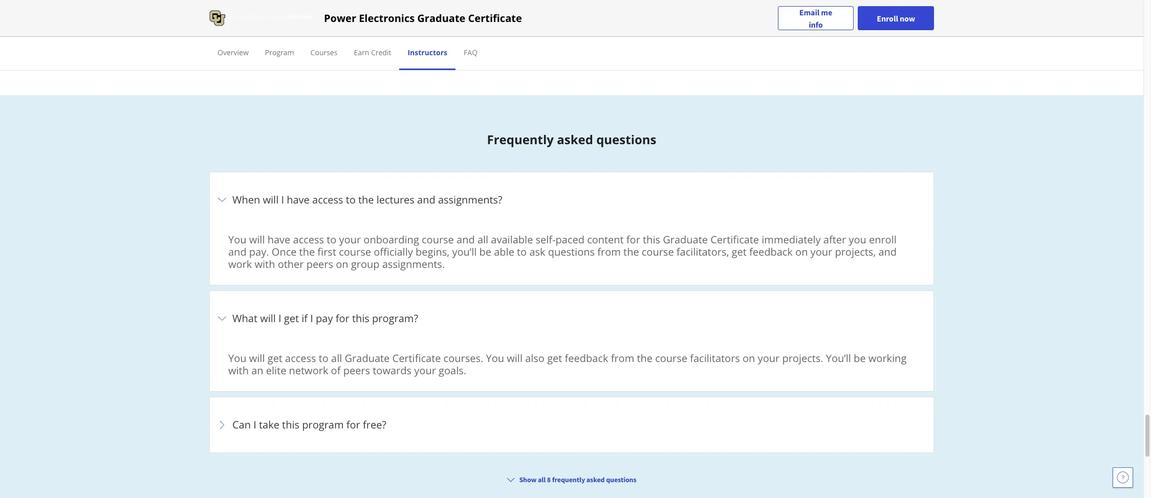 Task type: vqa. For each thing, say whether or not it's contained in the screenshot.
"public"
no



Task type: describe. For each thing, give the bounding box(es) containing it.
for inside you will have access to your onboarding course and all available self-paced content for this graduate certificate immediately after you enroll and pay. once the first course officially begins, you'll be able to ask questions from the course facilitators, get feedback on your projects, and work with other peers on group assignments.
[[626, 233, 640, 247]]

power electronics graduate certificate
[[324, 11, 522, 25]]

certificate inside you will have access to your onboarding course and all available self-paced content for this graduate certificate immediately after you enroll and pay. once the first course officially begins, you'll be able to ask questions from the course facilitators, get feedback on your projects, and work with other peers on group assignments.
[[711, 233, 759, 247]]

first
[[318, 245, 336, 259]]

you for you will have access to your onboarding course and all available self-paced content for this graduate certificate immediately after you enroll and pay. once the first course officially begins, you'll be able to ask questions from the course facilitators, get feedback on your projects, and work with other peers on group assignments.
[[228, 233, 247, 247]]

have inside dropdown button
[[287, 193, 310, 207]]

with inside you will have access to your onboarding course and all available self-paced content for this graduate certificate immediately after you enroll and pay. once the first course officially begins, you'll be able to ask questions from the course facilitators, get feedback on your projects, and work with other peers on group assignments.
[[255, 257, 275, 271]]

faq
[[464, 48, 478, 57]]

2 horizontal spatial on
[[796, 245, 808, 259]]

able
[[494, 245, 514, 259]]

enroll
[[877, 13, 898, 23]]

this inside dropdown button
[[352, 312, 370, 326]]

pay
[[316, 312, 333, 326]]

course inside you will get access to all graduate certificate courses. you will also get feedback from the course facilitators on your projects. you'll be working with an elite network of peers towards your goals.
[[655, 352, 687, 365]]

credit
[[371, 48, 391, 57]]

0 vertical spatial asked
[[557, 131, 593, 148]]

take
[[259, 418, 279, 432]]

access for access
[[293, 233, 324, 247]]

of
[[331, 364, 341, 378]]

course left facilitators,
[[642, 245, 674, 259]]

questions inside you will have access to your onboarding course and all available self-paced content for this graduate certificate immediately after you enroll and pay. once the first course officially begins, you'll be able to ask questions from the course facilitators, get feedback on your projects, and work with other peers on group assignments.
[[548, 245, 595, 259]]

program link
[[265, 48, 294, 57]]

from inside you will have access to your onboarding course and all available self-paced content for this graduate certificate immediately after you enroll and pay. once the first course officially begins, you'll be able to ask questions from the course facilitators, get feedback on your projects, and work with other peers on group assignments.
[[598, 245, 621, 259]]

course right first in the left of the page
[[339, 245, 371, 259]]

overview
[[218, 48, 249, 57]]

pay.
[[249, 245, 269, 259]]

elite
[[266, 364, 286, 378]]

me
[[821, 7, 832, 17]]

this inside you will have access to your onboarding course and all available self-paced content for this graduate certificate immediately after you enroll and pay. once the first course officially begins, you'll be able to ask questions from the course facilitators, get feedback on your projects, and work with other peers on group assignments.
[[643, 233, 660, 247]]

facilitators,
[[677, 245, 729, 259]]

‎ for when will i have access to the lectures and assignments? ‎
[[505, 193, 505, 207]]

when
[[232, 193, 260, 207]]

group
[[351, 257, 380, 271]]

for inside "dropdown button"
[[346, 418, 360, 432]]

email me info
[[799, 7, 832, 29]]

dr. robert erickson image
[[209, 0, 267, 34]]

graduate inside you will have access to your onboarding course and all available self-paced content for this graduate certificate immediately after you enroll and pay. once the first course officially begins, you'll be able to ask questions from the course facilitators, get feedback on your projects, and work with other peers on group assignments.
[[663, 233, 708, 247]]

access inside dropdown button
[[312, 193, 343, 207]]

program
[[265, 48, 294, 57]]

frequently asked questions
[[487, 131, 657, 148]]

questions inside dropdown button
[[606, 476, 637, 485]]

show all 8 frequently asked questions button
[[503, 471, 641, 489]]

list item containing what will i get if i pay for this program? ‎
[[209, 291, 934, 398]]

you will get access to all graduate certificate courses. you will also get feedback from the course facilitators on your projects. you'll be working with an elite network of peers towards your goals.
[[228, 352, 907, 378]]

get inside you will have access to your onboarding course and all available self-paced content for this graduate certificate immediately after you enroll and pay. once the first course officially begins, you'll be able to ask questions from the course facilitators, get feedback on your projects, and work with other peers on group assignments.
[[732, 245, 747, 259]]

enroll now button
[[858, 6, 934, 30]]

can
[[232, 418, 251, 432]]

and right begins,
[[457, 233, 475, 247]]

get right also
[[547, 352, 562, 365]]

now
[[900, 13, 915, 23]]

certificate menu element
[[209, 37, 934, 70]]

what will i get if i pay for this program? ‎ button
[[216, 297, 928, 340]]

peers inside you will have access to your onboarding course and all available self-paced content for this graduate certificate immediately after you enroll and pay. once the first course officially begins, you'll be able to ask questions from the course facilitators, get feedback on your projects, and work with other peers on group assignments.
[[306, 257, 333, 271]]

chevron right image
[[216, 419, 228, 432]]

university of colorado boulder image
[[209, 10, 312, 26]]

all inside you will have access to your onboarding course and all available self-paced content for this graduate certificate immediately after you enroll and pay. once the first course officially begins, you'll be able to ask questions from the course facilitators, get feedback on your projects, and work with other peers on group assignments.
[[478, 233, 488, 247]]

and inside dropdown button
[[417, 193, 435, 207]]

will for when will i have access to the lectures and assignments? ‎
[[263, 193, 279, 207]]

earn credit
[[354, 48, 391, 57]]

self-
[[536, 233, 556, 247]]

the inside when will i have access to the lectures and assignments? ‎ dropdown button
[[358, 193, 374, 207]]

program?
[[372, 312, 418, 326]]

paced
[[556, 233, 585, 247]]

goals.
[[439, 364, 466, 378]]

professor
[[279, 4, 316, 15]]

can i take this program for free? ‎ button
[[216, 404, 928, 447]]

the inside you will get access to all graduate certificate courses. you will also get feedback from the course facilitators on your projects. you'll be working with an elite network of peers towards your goals.
[[637, 352, 653, 365]]

courses.
[[444, 352, 483, 365]]

you'll
[[452, 245, 477, 259]]

onboarding
[[364, 233, 419, 247]]

from inside you will get access to all graduate certificate courses. you will also get feedback from the course facilitators on your projects. you'll be working with an elite network of peers towards your goals.
[[611, 352, 634, 365]]

free?
[[363, 418, 386, 432]]

‎ for what will i get if i pay for this program? ‎
[[421, 312, 421, 326]]

show
[[519, 476, 537, 485]]

feedback inside you will have access to your onboarding course and all available self-paced content for this graduate certificate immediately after you enroll and pay. once the first course officially begins, you'll be able to ask questions from the course facilitators, get feedback on your projects, and work with other peers on group assignments.
[[749, 245, 793, 259]]

get inside dropdown button
[[284, 312, 299, 326]]

what will i get if i pay for this program? ‎
[[232, 312, 421, 326]]

chevron right image for what
[[216, 313, 228, 325]]

email
[[799, 7, 820, 17]]

when will i have access to the lectures and assignments? ‎ button
[[216, 179, 928, 222]]

work
[[228, 257, 252, 271]]

towards
[[373, 364, 412, 378]]

1 horizontal spatial graduate
[[417, 11, 466, 25]]

show all 8 frequently asked questions
[[519, 476, 637, 485]]

help center image
[[1117, 472, 1129, 484]]

you right courses.
[[486, 352, 504, 365]]

available
[[491, 233, 533, 247]]

your left goals.
[[414, 364, 436, 378]]

ask
[[529, 245, 545, 259]]

what
[[232, 312, 257, 326]]

list item containing when will i have access to the lectures and assignments? ‎
[[209, 172, 934, 291]]

once
[[272, 245, 297, 259]]

an
[[251, 364, 263, 378]]

to inside dropdown button
[[346, 193, 356, 207]]

will for what will i get if i pay for this program? ‎
[[260, 312, 276, 326]]

all inside dropdown button
[[538, 476, 546, 485]]

with inside you will get access to all graduate certificate courses. you will also get feedback from the course facilitators on your projects. you'll be working with an elite network of peers towards your goals.
[[228, 364, 249, 378]]

get right an
[[268, 352, 283, 365]]

faq link
[[464, 48, 478, 57]]

i inside dropdown button
[[281, 193, 284, 207]]



Task type: locate. For each thing, give the bounding box(es) containing it.
0 horizontal spatial this
[[282, 418, 299, 432]]

list item
[[209, 172, 934, 291], [209, 291, 934, 398], [209, 459, 934, 499]]

electronics
[[359, 11, 415, 25]]

you will have access to your onboarding course and all available self-paced content for this graduate certificate immediately after you enroll and pay. once the first course officially begins, you'll be able to ask questions from the course facilitators, get feedback on your projects, and work with other peers on group assignments.
[[228, 233, 897, 271]]

for inside dropdown button
[[336, 312, 350, 326]]

assignments?
[[438, 193, 503, 207]]

1 vertical spatial chevron right image
[[216, 313, 228, 325]]

0 vertical spatial be
[[479, 245, 491, 259]]

1 vertical spatial be
[[854, 352, 866, 365]]

graduate inside you will get access to all graduate certificate courses. you will also get feedback from the course facilitators on your projects. you'll be working with an elite network of peers towards your goals.
[[345, 352, 390, 365]]

will for you will get access to all graduate certificate courses. you will also get feedback from the course facilitators on your projects. you'll be working with an elite network of peers towards your goals.
[[249, 352, 265, 365]]

access for if
[[285, 352, 316, 365]]

working
[[869, 352, 907, 365]]

1 horizontal spatial all
[[478, 233, 488, 247]]

immediately
[[762, 233, 821, 247]]

enroll now
[[877, 13, 915, 23]]

will inside dropdown button
[[263, 193, 279, 207]]

you left an
[[228, 352, 247, 365]]

will
[[263, 193, 279, 207], [249, 233, 265, 247], [260, 312, 276, 326], [249, 352, 265, 365], [507, 352, 523, 365]]

get left if
[[284, 312, 299, 326]]

can i take this program for free? ‎
[[232, 418, 389, 432]]

1 vertical spatial this
[[352, 312, 370, 326]]

instructors
[[408, 48, 447, 57]]

all right network
[[331, 352, 342, 365]]

1 horizontal spatial on
[[743, 352, 755, 365]]

‎ inside "dropdown button"
[[389, 418, 389, 432]]

1 horizontal spatial with
[[255, 257, 275, 271]]

0 horizontal spatial be
[[479, 245, 491, 259]]

1 vertical spatial questions
[[548, 245, 595, 259]]

will left also
[[507, 352, 523, 365]]

earn credit link
[[354, 48, 391, 57]]

and right 'lectures' on the left top of the page
[[417, 193, 435, 207]]

on inside you will get access to all graduate certificate courses. you will also get feedback from the course facilitators on your projects. you'll be working with an elite network of peers towards your goals.
[[743, 352, 755, 365]]

you inside you will have access to your onboarding course and all available self-paced content for this graduate certificate immediately after you enroll and pay. once the first course officially begins, you'll be able to ask questions from the course facilitators, get feedback on your projects, and work with other peers on group assignments.
[[228, 233, 247, 247]]

be inside you will have access to your onboarding course and all available self-paced content for this graduate certificate immediately after you enroll and pay. once the first course officially begins, you'll be able to ask questions from the course facilitators, get feedback on your projects, and work with other peers on group assignments.
[[479, 245, 491, 259]]

on right facilitators
[[743, 352, 755, 365]]

overview link
[[218, 48, 249, 57]]

network
[[289, 364, 328, 378]]

frequently
[[487, 131, 554, 148]]

if
[[302, 312, 308, 326]]

1 horizontal spatial feedback
[[749, 245, 793, 259]]

on left after
[[796, 245, 808, 259]]

0 vertical spatial feedback
[[749, 245, 793, 259]]

will inside dropdown button
[[260, 312, 276, 326]]

have inside you will have access to your onboarding course and all available self-paced content for this graduate certificate immediately after you enroll and pay. once the first course officially begins, you'll be able to ask questions from the course facilitators, get feedback on your projects, and work with other peers on group assignments.
[[268, 233, 290, 247]]

to inside you will get access to all graduate certificate courses. you will also get feedback from the course facilitators on your projects. you'll be working with an elite network of peers towards your goals.
[[319, 352, 329, 365]]

this left program?
[[352, 312, 370, 326]]

to
[[346, 193, 356, 207], [327, 233, 336, 247], [517, 245, 527, 259], [319, 352, 329, 365]]

officially
[[374, 245, 413, 259]]

0 horizontal spatial peers
[[306, 257, 333, 271]]

assignments.
[[382, 257, 445, 271]]

access
[[312, 193, 343, 207], [293, 233, 324, 247], [285, 352, 316, 365]]

1 horizontal spatial this
[[352, 312, 370, 326]]

facilitators
[[690, 352, 740, 365]]

program
[[302, 418, 344, 432]]

and
[[417, 193, 435, 207], [457, 233, 475, 247], [228, 245, 247, 259], [879, 245, 897, 259]]

you
[[228, 233, 247, 247], [228, 352, 247, 365], [486, 352, 504, 365]]

1 vertical spatial all
[[331, 352, 342, 365]]

0 vertical spatial with
[[255, 257, 275, 271]]

courses link
[[311, 48, 338, 57]]

with left an
[[228, 364, 249, 378]]

0 vertical spatial ‎
[[505, 193, 505, 207]]

2 vertical spatial ‎
[[389, 418, 389, 432]]

peers right of
[[343, 364, 370, 378]]

1 vertical spatial feedback
[[565, 352, 608, 365]]

all inside you will get access to all graduate certificate courses. you will also get feedback from the course facilitators on your projects. you'll be working with an elite network of peers towards your goals.
[[331, 352, 342, 365]]

course up assignments.
[[422, 233, 454, 247]]

1 vertical spatial for
[[336, 312, 350, 326]]

you'll
[[826, 352, 851, 365]]

0 vertical spatial all
[[478, 233, 488, 247]]

questions
[[596, 131, 657, 148], [548, 245, 595, 259], [606, 476, 637, 485]]

power
[[324, 11, 356, 25]]

you up work
[[228, 233, 247, 247]]

0 vertical spatial from
[[598, 245, 621, 259]]

will left elite
[[249, 352, 265, 365]]

the
[[358, 193, 374, 207], [299, 245, 315, 259], [624, 245, 639, 259], [637, 352, 653, 365]]

projects,
[[835, 245, 876, 259]]

2 horizontal spatial ‎
[[505, 193, 505, 207]]

for
[[626, 233, 640, 247], [336, 312, 350, 326], [346, 418, 360, 432]]

1 horizontal spatial be
[[854, 352, 866, 365]]

with
[[255, 257, 275, 271], [228, 364, 249, 378]]

feedback inside you will get access to all graduate certificate courses. you will also get feedback from the course facilitators on your projects. you'll be working with an elite network of peers towards your goals.
[[565, 352, 608, 365]]

1 vertical spatial asked
[[587, 476, 605, 485]]

course left facilitators
[[655, 352, 687, 365]]

i right when
[[281, 193, 284, 207]]

2 list item from the top
[[209, 291, 934, 398]]

be right you'll
[[854, 352, 866, 365]]

to left of
[[319, 352, 329, 365]]

0 horizontal spatial with
[[228, 364, 249, 378]]

chevron right image left when
[[216, 194, 228, 206]]

2 chevron right image from the top
[[216, 313, 228, 325]]

2 horizontal spatial all
[[538, 476, 546, 485]]

1 chevron right image from the top
[[216, 194, 228, 206]]

you for you will get access to all graduate certificate courses. you will also get feedback from the course facilitators on your projects. you'll be working with an elite network of peers towards your goals.
[[228, 352, 247, 365]]

on left the group
[[336, 257, 348, 271]]

to right once
[[327, 233, 336, 247]]

0 vertical spatial this
[[643, 233, 660, 247]]

2 vertical spatial graduate
[[345, 352, 390, 365]]

also
[[525, 352, 545, 365]]

course
[[422, 233, 454, 247], [339, 245, 371, 259], [642, 245, 674, 259], [655, 352, 687, 365]]

and right projects,
[[879, 245, 897, 259]]

instructors link
[[408, 48, 447, 57]]

0 horizontal spatial ‎
[[389, 418, 389, 432]]

you
[[849, 233, 867, 247]]

for right content
[[626, 233, 640, 247]]

feedback
[[749, 245, 793, 259], [565, 352, 608, 365]]

earn
[[354, 48, 369, 57]]

for right pay
[[336, 312, 350, 326]]

3 list item from the top
[[209, 459, 934, 499]]

1 horizontal spatial peers
[[343, 364, 370, 378]]

1 vertical spatial have
[[268, 233, 290, 247]]

projects.
[[782, 352, 823, 365]]

all left 8
[[538, 476, 546, 485]]

can i take this program for free? ‎ list item
[[209, 397, 934, 454]]

1 vertical spatial access
[[293, 233, 324, 247]]

and left pay.
[[228, 245, 247, 259]]

will for you will have access to your onboarding course and all available self-paced content for this graduate certificate immediately after you enroll and pay. once the first course officially begins, you'll be able to ask questions from the course facilitators, get feedback on your projects, and work with other peers on group assignments.
[[249, 233, 265, 247]]

0 horizontal spatial graduate
[[345, 352, 390, 365]]

access inside you will have access to your onboarding course and all available self-paced content for this graduate certificate immediately after you enroll and pay. once the first course officially begins, you'll be able to ask questions from the course facilitators, get feedback on your projects, and work with other peers on group assignments.
[[293, 233, 324, 247]]

i
[[281, 193, 284, 207], [279, 312, 281, 326], [310, 312, 313, 326], [253, 418, 256, 432]]

be left able on the left of the page
[[479, 245, 491, 259]]

0 vertical spatial certificate
[[468, 11, 522, 25]]

1 vertical spatial graduate
[[663, 233, 708, 247]]

to left ask
[[517, 245, 527, 259]]

all
[[478, 233, 488, 247], [331, 352, 342, 365], [538, 476, 546, 485]]

peers
[[306, 257, 333, 271], [343, 364, 370, 378]]

this
[[643, 233, 660, 247], [352, 312, 370, 326], [282, 418, 299, 432]]

peers right "other"
[[306, 257, 333, 271]]

courses
[[311, 48, 338, 57]]

get
[[732, 245, 747, 259], [284, 312, 299, 326], [268, 352, 283, 365], [547, 352, 562, 365]]

peers inside you will get access to all graduate certificate courses. you will also get feedback from the course facilitators on your projects. you'll be working with an elite network of peers towards your goals.
[[343, 364, 370, 378]]

0 horizontal spatial all
[[331, 352, 342, 365]]

0 horizontal spatial feedback
[[565, 352, 608, 365]]

2 vertical spatial all
[[538, 476, 546, 485]]

will inside you will have access to your onboarding course and all available self-paced content for this graduate certificate immediately after you enroll and pay. once the first course officially begins, you'll be able to ask questions from the course facilitators, get feedback on your projects, and work with other peers on group assignments.
[[249, 233, 265, 247]]

certificate
[[468, 11, 522, 25], [711, 233, 759, 247], [392, 352, 441, 365]]

2 horizontal spatial graduate
[[663, 233, 708, 247]]

chevron right image inside the 'what will i get if i pay for this program? ‎' dropdown button
[[216, 313, 228, 325]]

to left 'lectures' on the left top of the page
[[346, 193, 356, 207]]

asked
[[557, 131, 593, 148], [587, 476, 605, 485]]

0 vertical spatial have
[[287, 193, 310, 207]]

‎ right program?
[[421, 312, 421, 326]]

this inside "dropdown button"
[[282, 418, 299, 432]]

1 vertical spatial certificate
[[711, 233, 759, 247]]

i left if
[[279, 312, 281, 326]]

1 list item from the top
[[209, 172, 934, 291]]

on
[[796, 245, 808, 259], [336, 257, 348, 271], [743, 352, 755, 365]]

1 vertical spatial from
[[611, 352, 634, 365]]

content
[[587, 233, 624, 247]]

begins,
[[416, 245, 450, 259]]

2 vertical spatial this
[[282, 418, 299, 432]]

be inside you will get access to all graduate certificate courses. you will also get feedback from the course facilitators on your projects. you'll be working with an elite network of peers towards your goals.
[[854, 352, 866, 365]]

‎ right free?
[[389, 418, 389, 432]]

for left free?
[[346, 418, 360, 432]]

i right can
[[253, 418, 256, 432]]

0 vertical spatial questions
[[596, 131, 657, 148]]

2 vertical spatial for
[[346, 418, 360, 432]]

your right first in the left of the page
[[339, 233, 361, 247]]

2 vertical spatial questions
[[606, 476, 637, 485]]

access inside you will get access to all graduate certificate courses. you will also get feedback from the course facilitators on your projects. you'll be working with an elite network of peers towards your goals.
[[285, 352, 316, 365]]

8
[[547, 476, 551, 485]]

asked inside dropdown button
[[587, 476, 605, 485]]

with right work
[[255, 257, 275, 271]]

0 vertical spatial access
[[312, 193, 343, 207]]

will right what
[[260, 312, 276, 326]]

collapsed list
[[209, 172, 934, 499]]

chevron right image inside when will i have access to the lectures and assignments? ‎ dropdown button
[[216, 194, 228, 206]]

chevron right image for when
[[216, 194, 228, 206]]

0 vertical spatial for
[[626, 233, 640, 247]]

1 vertical spatial with
[[228, 364, 249, 378]]

1 horizontal spatial ‎
[[421, 312, 421, 326]]

i right if
[[310, 312, 313, 326]]

i inside "dropdown button"
[[253, 418, 256, 432]]

enroll
[[869, 233, 897, 247]]

2 vertical spatial access
[[285, 352, 316, 365]]

‎ inside dropdown button
[[421, 312, 421, 326]]

2 vertical spatial certificate
[[392, 352, 441, 365]]

info
[[809, 19, 823, 29]]

will left once
[[249, 233, 265, 247]]

‎
[[505, 193, 505, 207], [421, 312, 421, 326], [389, 418, 389, 432]]

chevron right image left what
[[216, 313, 228, 325]]

your left projects.
[[758, 352, 780, 365]]

‎ right assignments?
[[505, 193, 505, 207]]

0 vertical spatial chevron right image
[[216, 194, 228, 206]]

0 vertical spatial graduate
[[417, 11, 466, 25]]

this right take
[[282, 418, 299, 432]]

chevron right image
[[216, 194, 228, 206], [216, 313, 228, 325]]

email me info button
[[778, 6, 854, 30]]

2 horizontal spatial this
[[643, 233, 660, 247]]

1 vertical spatial ‎
[[421, 312, 421, 326]]

have
[[287, 193, 310, 207], [268, 233, 290, 247]]

other
[[278, 257, 304, 271]]

when will i have access to the lectures and assignments? ‎
[[232, 193, 505, 207]]

0 vertical spatial peers
[[306, 257, 333, 271]]

0 horizontal spatial on
[[336, 257, 348, 271]]

from
[[598, 245, 621, 259], [611, 352, 634, 365]]

get right facilitators,
[[732, 245, 747, 259]]

will right when
[[263, 193, 279, 207]]

your left projects,
[[811, 245, 832, 259]]

certificate inside you will get access to all graduate certificate courses. you will also get feedback from the course facilitators on your projects. you'll be working with an elite network of peers towards your goals.
[[392, 352, 441, 365]]

2 horizontal spatial certificate
[[711, 233, 759, 247]]

frequently
[[552, 476, 585, 485]]

lectures
[[377, 193, 415, 207]]

all right you'll
[[478, 233, 488, 247]]

this right content
[[643, 233, 660, 247]]

1 horizontal spatial certificate
[[468, 11, 522, 25]]

after
[[824, 233, 846, 247]]

1 vertical spatial peers
[[343, 364, 370, 378]]

‎ inside dropdown button
[[505, 193, 505, 207]]

0 horizontal spatial certificate
[[392, 352, 441, 365]]



